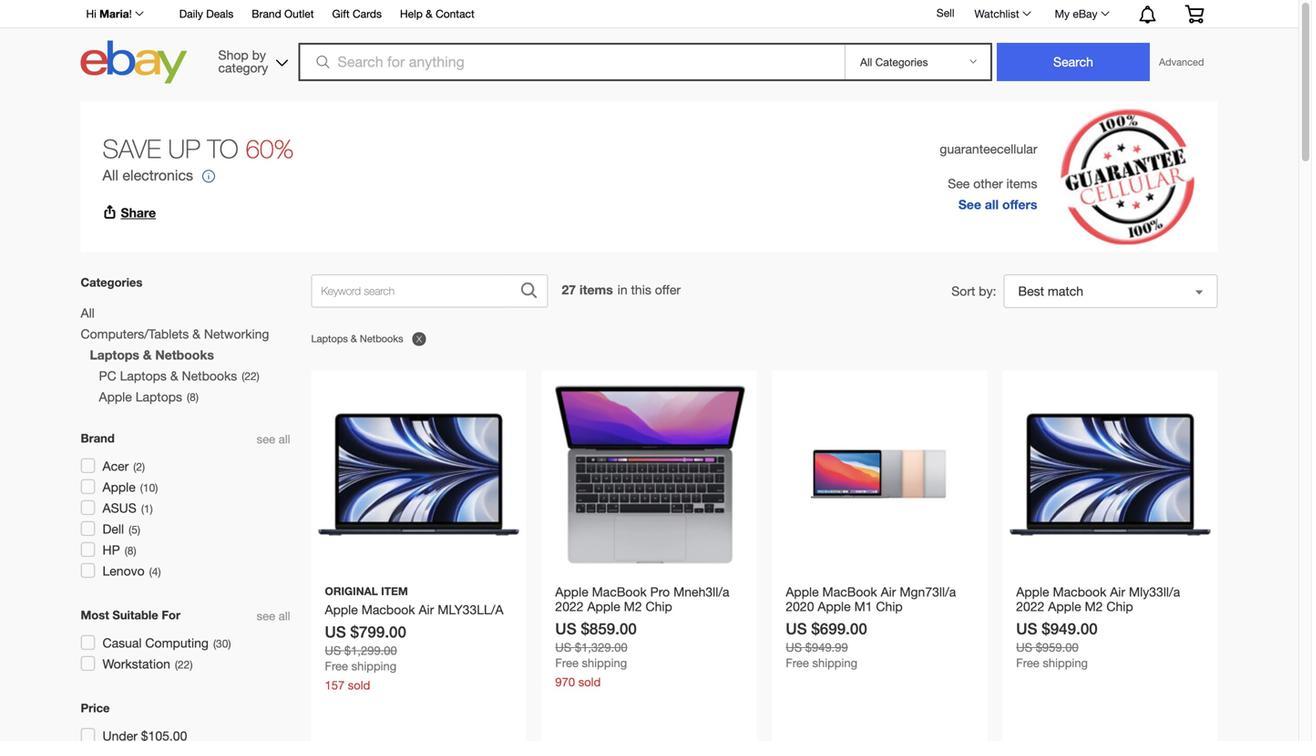 Task type: vqa. For each thing, say whether or not it's contained in the screenshot.
all corresponding to Casual Computing
yes



Task type: locate. For each thing, give the bounding box(es) containing it.
0 horizontal spatial (22)
[[175, 658, 193, 671]]

0 vertical spatial see all button
[[251, 431, 296, 448]]

see
[[948, 176, 970, 191], [959, 197, 982, 212], [257, 432, 275, 446], [257, 609, 275, 623]]

netbooks down computers/tablets & networking link
[[155, 347, 214, 362]]

shop
[[218, 47, 249, 62]]

2 vertical spatial all
[[279, 609, 290, 623]]

!
[[129, 7, 132, 20]]

1 see all button from the top
[[251, 431, 296, 448]]

& left x link
[[351, 333, 357, 345]]

brand
[[252, 7, 281, 20], [81, 431, 115, 445]]

1 vertical spatial apple
[[103, 480, 136, 495]]

us $799.00 us $1,299.00 free shipping 157 sold
[[325, 623, 407, 692]]

1 horizontal spatial (22)
[[242, 370, 260, 382]]

up
[[168, 134, 200, 164]]

laptops up apple laptops link
[[120, 368, 167, 383]]

pc laptops & netbooks link
[[99, 366, 237, 387]]

items up offers
[[1007, 176, 1038, 191]]

all
[[985, 197, 999, 212], [279, 432, 290, 446], [279, 609, 290, 623]]

computing
[[145, 635, 209, 650]]

(5)
[[129, 523, 140, 536]]

free up 157
[[325, 659, 348, 673]]

0 vertical spatial (8)
[[187, 391, 199, 403]]

1 horizontal spatial all
[[103, 167, 118, 184]]

shipping inside us $949.00 us $959.00 free shipping
[[1043, 656, 1089, 670]]

free up "970"
[[556, 656, 579, 670]]

0 horizontal spatial sold
[[348, 678, 370, 692]]

all link
[[81, 303, 95, 324]]

networking
[[204, 326, 269, 341]]

1 horizontal spatial items
[[1007, 176, 1038, 191]]

all for all electronics
[[103, 167, 118, 184]]

Search for anything text field
[[301, 45, 841, 79]]

most suitable for
[[81, 608, 181, 622]]

0 vertical spatial (22)
[[242, 370, 260, 382]]

asus
[[103, 501, 137, 516]]

advanced
[[1160, 56, 1205, 68]]

workstation
[[103, 656, 170, 671]]

2 see all from the top
[[257, 609, 290, 623]]

shipping down $1,329.00
[[582, 656, 627, 670]]

$949.99
[[806, 640, 849, 655]]

& right help
[[426, 7, 433, 20]]

watchlist
[[975, 7, 1020, 20]]

free down "$949.99"
[[786, 656, 809, 670]]

free inside us $799.00 us $1,299.00 free shipping 157 sold
[[325, 659, 348, 673]]

pc
[[99, 368, 116, 383]]

sort
[[952, 284, 976, 299]]

see all
[[257, 432, 290, 446], [257, 609, 290, 623]]

apple down pc
[[99, 389, 132, 404]]

0 vertical spatial all
[[103, 167, 118, 184]]

guaranteecellular
[[940, 141, 1038, 156]]

categories
[[81, 275, 143, 289]]

(22) down networking
[[242, 370, 260, 382]]

sold right 157
[[348, 678, 370, 692]]

$699.00
[[812, 619, 868, 638]]

see all for acer
[[257, 432, 290, 446]]

items
[[1007, 176, 1038, 191], [580, 282, 613, 297]]

by
[[252, 47, 266, 62]]

1 horizontal spatial brand
[[252, 7, 281, 20]]

0 horizontal spatial brand
[[81, 431, 115, 445]]

brand up acer
[[81, 431, 115, 445]]

sold right "970"
[[579, 675, 601, 689]]

1 vertical spatial brand
[[81, 431, 115, 445]]

shipping inside us $699.00 us $949.99 free shipping
[[813, 656, 858, 670]]

account navigation
[[76, 0, 1218, 28]]

(22)
[[242, 370, 260, 382], [175, 658, 193, 671]]

lenovo
[[103, 563, 145, 578]]

your shopping cart image
[[1185, 5, 1206, 23]]

1 vertical spatial (8)
[[125, 544, 136, 557]]

share
[[121, 205, 156, 220]]

0 vertical spatial apple
[[99, 389, 132, 404]]

1 see all from the top
[[257, 432, 290, 446]]

shipping inside us $799.00 us $1,299.00 free shipping 157 sold
[[352, 659, 397, 673]]

laptops
[[311, 333, 348, 345], [90, 347, 139, 362], [120, 368, 167, 383], [136, 389, 182, 404]]

netbooks left x link
[[360, 333, 403, 345]]

advanced link
[[1151, 44, 1214, 80]]

netbooks
[[360, 333, 403, 345], [155, 347, 214, 362], [182, 368, 237, 383]]

& up apple laptops link
[[170, 368, 178, 383]]

match
[[1048, 284, 1084, 299]]

0 vertical spatial netbooks
[[360, 333, 403, 345]]

gift
[[332, 7, 350, 20]]

us left "$949.99"
[[786, 640, 802, 655]]

0 horizontal spatial all
[[81, 305, 95, 320]]

free inside us $949.00 us $959.00 free shipping
[[1017, 656, 1040, 670]]

us up "$949.99"
[[786, 619, 807, 638]]

2 vertical spatial netbooks
[[182, 368, 237, 383]]

netbooks down networking
[[182, 368, 237, 383]]

free inside us $859.00 us $1,329.00 free shipping 970 sold
[[556, 656, 579, 670]]

apple
[[99, 389, 132, 404], [103, 480, 136, 495]]

daily
[[179, 7, 203, 20]]

electronics
[[123, 167, 193, 184]]

(22) inside all computers/tablets & networking laptops & netbooks pc laptops & netbooks (22) apple laptops (8)
[[242, 370, 260, 382]]

(8)
[[187, 391, 199, 403], [125, 544, 136, 557]]

(22) down computing
[[175, 658, 193, 671]]

all down save
[[103, 167, 118, 184]]

apple inside all computers/tablets & networking laptops & netbooks pc laptops & netbooks (22) apple laptops (8)
[[99, 389, 132, 404]]

item
[[381, 585, 408, 598]]

shipping
[[582, 656, 627, 670], [813, 656, 858, 670], [1043, 656, 1089, 670], [352, 659, 397, 673]]

acer (2) apple (10) asus (1) dell (5) hp (8) lenovo (4)
[[103, 459, 161, 578]]

hp
[[103, 542, 120, 557]]

(1)
[[141, 502, 153, 515]]

sold inside us $799.00 us $1,299.00 free shipping 157 sold
[[348, 678, 370, 692]]

us up $1,299.00
[[325, 623, 346, 641]]

brand left outlet
[[252, 7, 281, 20]]

cards
[[353, 7, 382, 20]]

all inside all computers/tablets & networking laptops & netbooks pc laptops & netbooks (22) apple laptops (8)
[[81, 305, 95, 320]]

0 vertical spatial brand
[[252, 7, 281, 20]]

None submit
[[997, 43, 1151, 81]]

us
[[556, 619, 577, 638], [786, 619, 807, 638], [1017, 619, 1038, 638], [325, 623, 346, 641], [556, 640, 572, 655], [786, 640, 802, 655], [1017, 640, 1033, 655], [325, 644, 341, 658]]

sort by:
[[952, 284, 997, 299]]

apple up asus on the bottom of page
[[103, 480, 136, 495]]

none submit inside shop by category banner
[[997, 43, 1151, 81]]

shipping down the $959.00
[[1043, 656, 1089, 670]]

shipping down $1,299.00
[[352, 659, 397, 673]]

all down categories at the top of the page
[[81, 305, 95, 320]]

shipping inside us $859.00 us $1,329.00 free shipping 970 sold
[[582, 656, 627, 670]]

all
[[103, 167, 118, 184], [81, 305, 95, 320]]

see other items link
[[948, 173, 1038, 194]]

1 vertical spatial all
[[279, 432, 290, 446]]

0 vertical spatial all
[[985, 197, 999, 212]]

(4)
[[149, 565, 161, 578]]

brand inside the account navigation
[[252, 7, 281, 20]]

(8) right hp
[[125, 544, 136, 557]]

& down computers/tablets
[[143, 347, 152, 362]]

items inside see other items see all offers
[[1007, 176, 1038, 191]]

0 horizontal spatial (8)
[[125, 544, 136, 557]]

us up 157
[[325, 644, 341, 658]]

by:
[[979, 284, 997, 299]]

all computers/tablets & networking laptops & netbooks pc laptops & netbooks (22) apple laptops (8)
[[81, 305, 269, 404]]

this
[[631, 282, 652, 297]]

all for acer
[[279, 432, 290, 446]]

free for $799.00
[[325, 659, 348, 673]]

1 vertical spatial all
[[81, 305, 95, 320]]

& left networking
[[192, 326, 201, 341]]

0 horizontal spatial items
[[580, 282, 613, 297]]

brand outlet link
[[252, 5, 314, 25]]

sold
[[579, 675, 601, 689], [348, 678, 370, 692]]

most
[[81, 608, 109, 622]]

free inside us $699.00 us $949.99 free shipping
[[786, 656, 809, 670]]

(8) down pc laptops & netbooks link
[[187, 391, 199, 403]]

all inside see other items see all offers
[[985, 197, 999, 212]]

sold for $799.00
[[348, 678, 370, 692]]

sell link
[[929, 6, 963, 19]]

us up "970"
[[556, 640, 572, 655]]

1 vertical spatial (22)
[[175, 658, 193, 671]]

0 vertical spatial items
[[1007, 176, 1038, 191]]

2 see all button from the top
[[251, 608, 296, 624]]

1 horizontal spatial sold
[[579, 675, 601, 689]]

outlet
[[284, 7, 314, 20]]

shipping down "$949.99"
[[813, 656, 858, 670]]

see all button
[[251, 431, 296, 448], [251, 608, 296, 624]]

items left the in
[[580, 282, 613, 297]]

1 horizontal spatial (8)
[[187, 391, 199, 403]]

sold inside us $859.00 us $1,329.00 free shipping 970 sold
[[579, 675, 601, 689]]

1 vertical spatial see all
[[257, 609, 290, 623]]

free down the $959.00
[[1017, 656, 1040, 670]]

0 vertical spatial see all
[[257, 432, 290, 446]]

gift cards link
[[332, 5, 382, 25]]

1 vertical spatial see all button
[[251, 608, 296, 624]]

acer
[[103, 459, 129, 474]]



Task type: describe. For each thing, give the bounding box(es) containing it.
free for $859.00
[[556, 656, 579, 670]]

sell
[[937, 6, 955, 19]]

offer
[[655, 282, 681, 297]]

brand for brand
[[81, 431, 115, 445]]

us up $1,329.00
[[556, 619, 577, 638]]

us $699.00 us $949.99 free shipping
[[786, 619, 868, 670]]

save up to 60%
[[103, 134, 294, 164]]

$1,299.00
[[345, 644, 397, 658]]

hi
[[86, 7, 96, 20]]

x link
[[413, 331, 426, 346]]

guaranteecellular profile image image
[[1060, 108, 1197, 245]]

shop by category banner
[[76, 0, 1218, 88]]

help & contact
[[400, 7, 475, 20]]

contact
[[436, 7, 475, 20]]

sold for $859.00
[[579, 675, 601, 689]]

other
[[974, 176, 1003, 191]]

offers
[[1003, 197, 1038, 212]]

category
[[218, 60, 268, 75]]

original
[[325, 585, 378, 598]]

laptops & netbooks
[[311, 333, 403, 345]]

shipping for $799.00
[[352, 659, 397, 673]]

ebay
[[1073, 7, 1098, 20]]

see all button for acer
[[251, 431, 296, 448]]

maria
[[100, 7, 129, 20]]

to
[[207, 134, 239, 164]]

see all for casual computing
[[257, 609, 290, 623]]

all for all computers/tablets & networking laptops & netbooks pc laptops & netbooks (22) apple laptops (8)
[[81, 305, 95, 320]]

price
[[81, 701, 110, 715]]

(30)
[[213, 637, 231, 650]]

apple laptops link
[[99, 387, 182, 408]]

(10)
[[140, 481, 158, 494]]

watchlist link
[[965, 3, 1040, 25]]

$949.00
[[1042, 619, 1098, 638]]

shipping for $949.00
[[1043, 656, 1089, 670]]

shipping for $859.00
[[582, 656, 627, 670]]

$799.00
[[351, 623, 407, 641]]

laptops left x link
[[311, 333, 348, 345]]

shipping for $699.00
[[813, 656, 858, 670]]

casual
[[103, 635, 142, 650]]

daily deals link
[[179, 5, 234, 25]]

shop by category
[[218, 47, 268, 75]]

my ebay link
[[1045, 3, 1118, 25]]

laptops up pc
[[90, 347, 139, 362]]

suitable
[[112, 608, 158, 622]]

hi maria !
[[86, 7, 132, 20]]

casual computing (30) workstation (22)
[[103, 635, 231, 671]]

laptops down pc laptops & netbooks link
[[136, 389, 182, 404]]

see all offers link
[[959, 194, 1038, 215]]

(2)
[[133, 460, 145, 473]]

help
[[400, 7, 423, 20]]

see other items see all offers
[[948, 176, 1038, 212]]

27
[[562, 282, 576, 297]]

computers/tablets
[[81, 326, 189, 341]]

dell
[[103, 521, 124, 537]]

970
[[556, 675, 575, 689]]

original item
[[325, 585, 408, 598]]

(8) inside acer (2) apple (10) asus (1) dell (5) hp (8) lenovo (4)
[[125, 544, 136, 557]]

(8) inside all computers/tablets & networking laptops & netbooks pc laptops & netbooks (22) apple laptops (8)
[[187, 391, 199, 403]]

brand for brand outlet
[[252, 7, 281, 20]]

for
[[162, 608, 181, 622]]

save
[[103, 134, 161, 164]]

& inside the account navigation
[[426, 7, 433, 20]]

deals
[[206, 7, 234, 20]]

computers/tablets & networking link
[[81, 324, 269, 345]]

157
[[325, 678, 345, 692]]

free for $949.00
[[1017, 656, 1040, 670]]

1 vertical spatial netbooks
[[155, 347, 214, 362]]

best match
[[1019, 284, 1084, 299]]

$859.00
[[581, 619, 637, 638]]

apple inside acer (2) apple (10) asus (1) dell (5) hp (8) lenovo (4)
[[103, 480, 136, 495]]

my
[[1055, 7, 1070, 20]]

us $949.00 us $959.00 free shipping
[[1017, 619, 1098, 670]]

best match button
[[1004, 274, 1218, 308]]

27 items in this offer
[[562, 282, 681, 297]]

information image
[[202, 169, 215, 185]]

x
[[417, 331, 422, 345]]

60%
[[246, 134, 294, 164]]

$1,329.00
[[575, 640, 628, 655]]

help & contact link
[[400, 5, 475, 25]]

brand outlet
[[252, 7, 314, 20]]

shop by category button
[[210, 41, 292, 80]]

$959.00
[[1036, 640, 1079, 655]]

daily deals
[[179, 7, 234, 20]]

us $859.00 us $1,329.00 free shipping 970 sold
[[556, 619, 637, 689]]

1 vertical spatial items
[[580, 282, 613, 297]]

free for $699.00
[[786, 656, 809, 670]]

gift cards
[[332, 7, 382, 20]]

best
[[1019, 284, 1045, 299]]

(22) inside casual computing (30) workstation (22)
[[175, 658, 193, 671]]

us up the $959.00
[[1017, 619, 1038, 638]]

us left the $959.00
[[1017, 640, 1033, 655]]

Keyword search text field
[[312, 275, 511, 307]]

all for casual computing
[[279, 609, 290, 623]]

see all button for casual computing
[[251, 608, 296, 624]]

my ebay
[[1055, 7, 1098, 20]]

share button
[[103, 205, 156, 221]]



